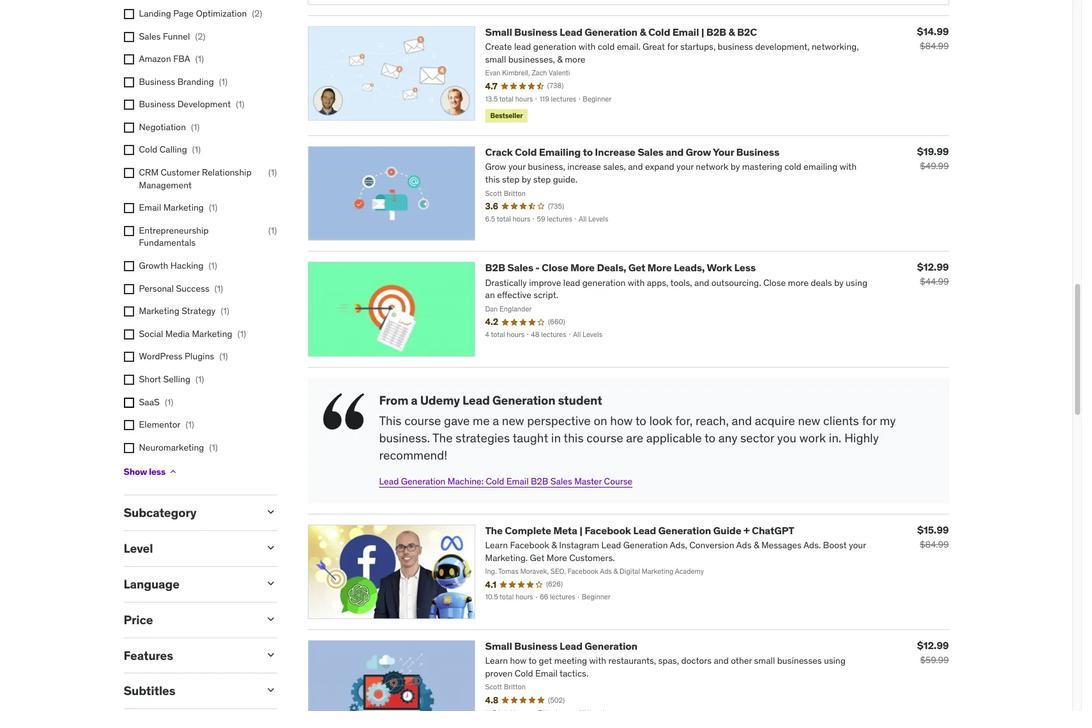 Task type: describe. For each thing, give the bounding box(es) containing it.
1 vertical spatial course
[[587, 431, 624, 446]]

leads,
[[674, 262, 705, 274]]

b2b sales - close more deals, get more leads, work less
[[485, 262, 756, 274]]

hacking
[[171, 260, 204, 272]]

business.
[[379, 431, 430, 446]]

sales left master
[[551, 476, 573, 488]]

xsmall image for personal success
[[124, 284, 134, 294]]

perspective
[[527, 414, 591, 429]]

entrepreneurship fundamentals
[[139, 225, 209, 249]]

b2c
[[737, 26, 757, 38]]

social
[[139, 328, 163, 340]]

page
[[173, 8, 194, 19]]

the complete meta | facebook lead generation guide + chatgpt link
[[485, 525, 795, 537]]

show less
[[124, 467, 166, 478]]

work
[[707, 262, 732, 274]]

$84.99 for $14.99
[[920, 40, 949, 52]]

less
[[735, 262, 756, 274]]

highly
[[845, 431, 879, 446]]

reach,
[[696, 414, 729, 429]]

entrepreneurship
[[139, 225, 209, 236]]

xsmall image for negotiation
[[124, 123, 134, 133]]

fundamentals
[[139, 237, 196, 249]]

b2b sales - close more deals, get more leads, work less link
[[485, 262, 756, 274]]

0 horizontal spatial email
[[139, 202, 161, 214]]

landing
[[139, 8, 171, 19]]

xsmall image for crm customer relationship management
[[124, 168, 134, 178]]

small business lead generation & cold email | b2b & b2c
[[485, 26, 757, 38]]

$14.99
[[917, 25, 949, 38]]

how
[[611, 414, 633, 429]]

negotiation (1)
[[139, 121, 200, 133]]

-
[[536, 262, 540, 274]]

subcategory
[[124, 506, 197, 521]]

2 new from the left
[[798, 414, 821, 429]]

for,
[[676, 414, 693, 429]]

xsmall image for saas
[[124, 398, 134, 408]]

small image for price
[[264, 613, 277, 626]]

features button
[[124, 648, 254, 664]]

landing page optimization (2)
[[139, 8, 262, 19]]

subtitles button
[[124, 684, 254, 699]]

0 vertical spatial marketing
[[163, 202, 204, 214]]

growth
[[139, 260, 168, 272]]

for
[[862, 414, 877, 429]]

saas (1)
[[139, 397, 173, 408]]

$84.99 for $15.99
[[920, 539, 949, 551]]

from
[[379, 393, 409, 408]]

xsmall image for amazon
[[124, 54, 134, 65]]

saas
[[139, 397, 160, 408]]

me
[[473, 414, 490, 429]]

sales right increase
[[638, 146, 664, 159]]

0 vertical spatial email
[[673, 26, 699, 38]]

chatgpt
[[752, 525, 795, 537]]

0 horizontal spatial a
[[411, 393, 418, 408]]

0 vertical spatial to
[[583, 146, 593, 159]]

2 more from the left
[[648, 262, 672, 274]]

subcategory button
[[124, 506, 254, 521]]

1 more from the left
[[571, 262, 595, 274]]

language
[[124, 577, 179, 592]]

$15.99 $84.99
[[918, 524, 949, 551]]

small image for subtitles
[[264, 685, 277, 698]]

sector
[[741, 431, 775, 446]]

growth hacking (1)
[[139, 260, 217, 272]]

the inside 'from a udemy lead generation student this course gave me a new perspective on how to look for, reach, and acquire new clients for my business. the strategies taught in this course are applicable to any sector you work in. highly recommend!'
[[433, 431, 453, 446]]

$12.99 for b2b sales - close more deals, get more leads, work less
[[918, 261, 949, 274]]

increase
[[595, 146, 636, 159]]

2 horizontal spatial b2b
[[707, 26, 727, 38]]

strategies
[[456, 431, 510, 446]]

any
[[719, 431, 738, 446]]

features
[[124, 648, 173, 664]]

1 vertical spatial a
[[493, 414, 499, 429]]

your
[[713, 146, 734, 159]]

small image for language
[[264, 578, 277, 591]]

close
[[542, 262, 569, 274]]

sales left -
[[508, 262, 534, 274]]

small for small business lead generation
[[485, 640, 512, 653]]

machine:
[[448, 476, 484, 488]]

neuromarketing (1)
[[139, 442, 218, 454]]

master
[[575, 476, 602, 488]]

fba
[[173, 53, 190, 65]]

are
[[626, 431, 644, 446]]

2 & from the left
[[729, 26, 735, 38]]

small business lead generation
[[485, 640, 638, 653]]

$49.99
[[921, 161, 949, 172]]

$14.99 $84.99
[[917, 25, 949, 52]]

show less button
[[124, 460, 178, 485]]

selling
[[163, 374, 191, 385]]

lead generation machine: cold email b2b sales master course
[[379, 476, 633, 488]]

crack cold emailing to increase sales and grow your business
[[485, 146, 780, 159]]

$12.99 for small business lead generation
[[918, 640, 949, 653]]

get
[[629, 262, 646, 274]]

$19.99 $49.99
[[918, 145, 949, 172]]

negotiation
[[139, 121, 186, 133]]

$12.99 $44.99
[[918, 261, 949, 288]]

$12.99 $59.99
[[918, 640, 949, 667]]

management
[[139, 179, 192, 191]]

development
[[177, 99, 231, 110]]

look
[[650, 414, 673, 429]]

amazon fba (1)
[[139, 53, 204, 65]]

0 vertical spatial |
[[702, 26, 705, 38]]

crack cold emailing to increase sales and grow your business link
[[485, 146, 780, 159]]

crm customer relationship management
[[139, 167, 252, 191]]

email marketing (1)
[[139, 202, 218, 214]]

xsmall image for email
[[124, 203, 134, 214]]

xsmall image for social media marketing
[[124, 330, 134, 340]]

grow
[[686, 146, 711, 159]]



Task type: locate. For each thing, give the bounding box(es) containing it.
0 vertical spatial small image
[[264, 506, 277, 519]]

$84.99 down $15.99
[[920, 539, 949, 551]]

2 small image from the top
[[264, 578, 277, 591]]

recommend!
[[379, 448, 448, 463]]

1 vertical spatial $12.99
[[918, 640, 949, 653]]

xsmall image for wordpress plugins
[[124, 352, 134, 363]]

email left the b2c
[[673, 26, 699, 38]]

2 vertical spatial b2b
[[531, 476, 549, 488]]

funnel
[[163, 30, 190, 42]]

$12.99
[[918, 261, 949, 274], [918, 640, 949, 653]]

complete
[[505, 525, 552, 537]]

language button
[[124, 577, 254, 592]]

sales up amazon at the left top
[[139, 30, 161, 42]]

|
[[702, 26, 705, 38], [580, 525, 583, 537]]

level button
[[124, 541, 254, 557]]

0 horizontal spatial |
[[580, 525, 583, 537]]

1 vertical spatial small
[[485, 640, 512, 653]]

2 $12.99 from the top
[[918, 640, 949, 653]]

marketing strategy (1)
[[139, 306, 229, 317]]

0 vertical spatial a
[[411, 393, 418, 408]]

social media marketing (1)
[[139, 328, 246, 340]]

email down management on the top of page
[[139, 202, 161, 214]]

2 vertical spatial small image
[[264, 649, 277, 662]]

1 horizontal spatial a
[[493, 414, 499, 429]]

1 vertical spatial marketing
[[139, 306, 180, 317]]

b2b left -
[[485, 262, 505, 274]]

1 new from the left
[[502, 414, 525, 429]]

xsmall image inside 'show less' button
[[168, 467, 178, 478]]

xsmall image for marketing strategy
[[124, 307, 134, 317]]

from a udemy lead generation student this course gave me a new perspective on how to look for, reach, and acquire new clients for my business. the strategies taught in this course are applicable to any sector you work in. highly recommend!
[[379, 393, 896, 463]]

price
[[124, 613, 153, 628]]

to down reach,
[[705, 431, 716, 446]]

email down taught
[[507, 476, 529, 488]]

2 vertical spatial email
[[507, 476, 529, 488]]

0 horizontal spatial &
[[640, 26, 646, 38]]

1 horizontal spatial course
[[587, 431, 624, 446]]

new up taught
[[502, 414, 525, 429]]

customer
[[161, 167, 200, 178]]

short
[[139, 374, 161, 385]]

1 horizontal spatial (2)
[[252, 8, 262, 19]]

1 vertical spatial b2b
[[485, 262, 505, 274]]

this
[[379, 414, 402, 429]]

on
[[594, 414, 608, 429]]

| left the b2c
[[702, 26, 705, 38]]

neuromarketing
[[139, 442, 204, 454]]

to left increase
[[583, 146, 593, 159]]

marketing up entrepreneurship
[[163, 202, 204, 214]]

xsmall image for entrepreneurship fundamentals
[[124, 226, 134, 236]]

| right meta
[[580, 525, 583, 537]]

xsmall image for short selling
[[124, 375, 134, 385]]

small image for level
[[264, 542, 277, 555]]

acquire
[[755, 414, 796, 429]]

course
[[405, 414, 441, 429], [587, 431, 624, 446]]

business
[[515, 26, 558, 38], [139, 76, 175, 87], [139, 99, 175, 110], [737, 146, 780, 159], [515, 640, 558, 653]]

$12.99 up $44.99
[[918, 261, 949, 274]]

success
[[176, 283, 210, 294]]

marketing up plugins
[[192, 328, 232, 340]]

$12.99 up $59.99 at the bottom
[[918, 640, 949, 653]]

3 xsmall image from the top
[[124, 203, 134, 214]]

business development (1)
[[139, 99, 245, 110]]

in.
[[829, 431, 842, 446]]

marketing down personal
[[139, 306, 180, 317]]

emailing
[[539, 146, 581, 159]]

elementor
[[139, 419, 181, 431]]

$84.99 inside '$15.99 $84.99'
[[920, 539, 949, 551]]

1 vertical spatial small image
[[264, 578, 277, 591]]

(2)
[[252, 8, 262, 19], [195, 30, 205, 42]]

optimization
[[196, 8, 247, 19]]

0 horizontal spatial the
[[433, 431, 453, 446]]

calling
[[160, 144, 187, 156]]

show
[[124, 467, 147, 478]]

small for small business lead generation & cold email | b2b & b2c
[[485, 26, 512, 38]]

subtitles
[[124, 684, 175, 699]]

to up are at bottom
[[636, 414, 647, 429]]

less
[[149, 467, 166, 478]]

1 vertical spatial small image
[[264, 613, 277, 626]]

0 horizontal spatial new
[[502, 414, 525, 429]]

1 xsmall image from the top
[[124, 54, 134, 65]]

0 vertical spatial small image
[[264, 542, 277, 555]]

generation inside 'from a udemy lead generation student this course gave me a new perspective on how to look for, reach, and acquire new clients for my business. the strategies taught in this course are applicable to any sector you work in. highly recommend!'
[[493, 393, 556, 408]]

1 vertical spatial to
[[636, 414, 647, 429]]

$19.99
[[918, 145, 949, 158]]

lead inside 'from a udemy lead generation student this course gave me a new perspective on how to look for, reach, and acquire new clients for my business. the strategies taught in this course are applicable to any sector you work in. highly recommend!'
[[463, 393, 490, 408]]

in
[[551, 431, 561, 446]]

applicable
[[647, 431, 702, 446]]

short selling (1)
[[139, 374, 204, 385]]

plugins
[[185, 351, 214, 363]]

0 horizontal spatial and
[[666, 146, 684, 159]]

strategy
[[182, 306, 216, 317]]

2 horizontal spatial to
[[705, 431, 716, 446]]

xsmall image for cold calling
[[124, 145, 134, 156]]

student
[[558, 393, 603, 408]]

branding
[[177, 76, 214, 87]]

xsmall image for business branding
[[124, 77, 134, 87]]

lead generation machine: cold email b2b sales master course link
[[379, 476, 633, 488]]

course up business.
[[405, 414, 441, 429]]

1 $12.99 from the top
[[918, 261, 949, 274]]

the left complete
[[485, 525, 503, 537]]

(1)
[[195, 53, 204, 65], [219, 76, 228, 87], [236, 99, 245, 110], [191, 121, 200, 133], [192, 144, 201, 156], [268, 167, 277, 178], [209, 202, 218, 214], [268, 225, 277, 236], [209, 260, 217, 272], [215, 283, 223, 294], [221, 306, 229, 317], [238, 328, 246, 340], [219, 351, 228, 363], [196, 374, 204, 385], [165, 397, 173, 408], [186, 419, 194, 431], [209, 442, 218, 454]]

the down gave
[[433, 431, 453, 446]]

a right me
[[493, 414, 499, 429]]

small image for features
[[264, 649, 277, 662]]

1 small image from the top
[[264, 506, 277, 519]]

2 vertical spatial to
[[705, 431, 716, 446]]

2 vertical spatial small image
[[264, 685, 277, 698]]

relationship
[[202, 167, 252, 178]]

wordpress plugins (1)
[[139, 351, 228, 363]]

1 horizontal spatial email
[[507, 476, 529, 488]]

0 vertical spatial course
[[405, 414, 441, 429]]

meta
[[554, 525, 578, 537]]

(2) right optimization
[[252, 8, 262, 19]]

0 vertical spatial $12.99
[[918, 261, 949, 274]]

3 small image from the top
[[264, 685, 277, 698]]

0 vertical spatial the
[[433, 431, 453, 446]]

(2) down landing page optimization (2)
[[195, 30, 205, 42]]

$84.99 inside $14.99 $84.99
[[920, 40, 949, 52]]

0 vertical spatial small
[[485, 26, 512, 38]]

xsmall image
[[124, 54, 134, 65], [124, 100, 134, 110], [124, 203, 134, 214], [124, 261, 134, 272]]

small business lead generation link
[[485, 640, 638, 653]]

udemy
[[420, 393, 460, 408]]

4 xsmall image from the top
[[124, 261, 134, 272]]

2 horizontal spatial email
[[673, 26, 699, 38]]

taught
[[513, 431, 549, 446]]

0 horizontal spatial (2)
[[195, 30, 205, 42]]

0 vertical spatial $84.99
[[920, 40, 949, 52]]

sales funnel (2)
[[139, 30, 205, 42]]

1 horizontal spatial new
[[798, 414, 821, 429]]

0 horizontal spatial to
[[583, 146, 593, 159]]

lead
[[560, 26, 583, 38], [463, 393, 490, 408], [379, 476, 399, 488], [634, 525, 656, 537], [560, 640, 583, 653]]

elementor (1)
[[139, 419, 194, 431]]

0 horizontal spatial course
[[405, 414, 441, 429]]

0 vertical spatial b2b
[[707, 26, 727, 38]]

0 horizontal spatial more
[[571, 262, 595, 274]]

2 xsmall image from the top
[[124, 100, 134, 110]]

2 $84.99 from the top
[[920, 539, 949, 551]]

course down on
[[587, 431, 624, 446]]

xsmall image for growth
[[124, 261, 134, 272]]

gave
[[444, 414, 470, 429]]

$84.99 down $14.99
[[920, 40, 949, 52]]

1 horizontal spatial &
[[729, 26, 735, 38]]

xsmall image for landing page optimization
[[124, 9, 134, 19]]

work
[[800, 431, 826, 446]]

1 & from the left
[[640, 26, 646, 38]]

1 vertical spatial (2)
[[195, 30, 205, 42]]

1 vertical spatial and
[[732, 414, 752, 429]]

more right get
[[648, 262, 672, 274]]

xsmall image for elementor
[[124, 421, 134, 431]]

small image
[[264, 542, 277, 555], [264, 578, 277, 591], [264, 649, 277, 662]]

a right from
[[411, 393, 418, 408]]

b2b down taught
[[531, 476, 549, 488]]

$59.99
[[921, 655, 949, 667]]

generation
[[585, 26, 638, 38], [493, 393, 556, 408], [401, 476, 446, 488], [659, 525, 712, 537], [585, 640, 638, 653]]

more right close
[[571, 262, 595, 274]]

1 vertical spatial email
[[139, 202, 161, 214]]

wordpress
[[139, 351, 183, 363]]

xsmall image for sales funnel
[[124, 32, 134, 42]]

1 vertical spatial the
[[485, 525, 503, 537]]

xsmall image for business
[[124, 100, 134, 110]]

cold calling (1)
[[139, 144, 201, 156]]

media
[[165, 328, 190, 340]]

personal success (1)
[[139, 283, 223, 294]]

1 horizontal spatial the
[[485, 525, 503, 537]]

1 horizontal spatial |
[[702, 26, 705, 38]]

0 horizontal spatial b2b
[[485, 262, 505, 274]]

3 small image from the top
[[264, 649, 277, 662]]

1 small from the top
[[485, 26, 512, 38]]

new up work
[[798, 414, 821, 429]]

0 vertical spatial and
[[666, 146, 684, 159]]

guide
[[714, 525, 742, 537]]

1 vertical spatial |
[[580, 525, 583, 537]]

marketing
[[163, 202, 204, 214], [139, 306, 180, 317], [192, 328, 232, 340]]

2 vertical spatial marketing
[[192, 328, 232, 340]]

1 horizontal spatial and
[[732, 414, 752, 429]]

xsmall image for neuromarketing
[[124, 443, 134, 454]]

and
[[666, 146, 684, 159], [732, 414, 752, 429]]

b2b left the b2c
[[707, 26, 727, 38]]

$84.99
[[920, 40, 949, 52], [920, 539, 949, 551]]

crack
[[485, 146, 513, 159]]

the
[[433, 431, 453, 446], [485, 525, 503, 537]]

1 horizontal spatial to
[[636, 414, 647, 429]]

0 vertical spatial (2)
[[252, 8, 262, 19]]

and left grow
[[666, 146, 684, 159]]

personal
[[139, 283, 174, 294]]

this
[[564, 431, 584, 446]]

2 small image from the top
[[264, 613, 277, 626]]

1 horizontal spatial b2b
[[531, 476, 549, 488]]

1 $84.99 from the top
[[920, 40, 949, 52]]

business branding (1)
[[139, 76, 228, 87]]

small image
[[264, 506, 277, 519], [264, 613, 277, 626], [264, 685, 277, 698]]

clients
[[824, 414, 860, 429]]

1 vertical spatial $84.99
[[920, 539, 949, 551]]

new
[[502, 414, 525, 429], [798, 414, 821, 429]]

and up any
[[732, 414, 752, 429]]

small image for subcategory
[[264, 506, 277, 519]]

1 small image from the top
[[264, 542, 277, 555]]

the complete meta | facebook lead generation guide + chatgpt
[[485, 525, 795, 537]]

deals,
[[597, 262, 627, 274]]

1 horizontal spatial more
[[648, 262, 672, 274]]

$15.99
[[918, 524, 949, 537]]

and inside 'from a udemy lead generation student this course gave me a new perspective on how to look for, reach, and acquire new clients for my business. the strategies taught in this course are applicable to any sector you work in. highly recommend!'
[[732, 414, 752, 429]]

2 small from the top
[[485, 640, 512, 653]]

xsmall image
[[124, 9, 134, 19], [124, 32, 134, 42], [124, 77, 134, 87], [124, 123, 134, 133], [124, 145, 134, 156], [124, 168, 134, 178], [124, 226, 134, 236], [124, 284, 134, 294], [124, 307, 134, 317], [124, 330, 134, 340], [124, 352, 134, 363], [124, 375, 134, 385], [124, 398, 134, 408], [124, 421, 134, 431], [124, 443, 134, 454], [168, 467, 178, 478]]

facebook
[[585, 525, 631, 537]]

amazon
[[139, 53, 171, 65]]



Task type: vqa. For each thing, say whether or not it's contained in the screenshot.


